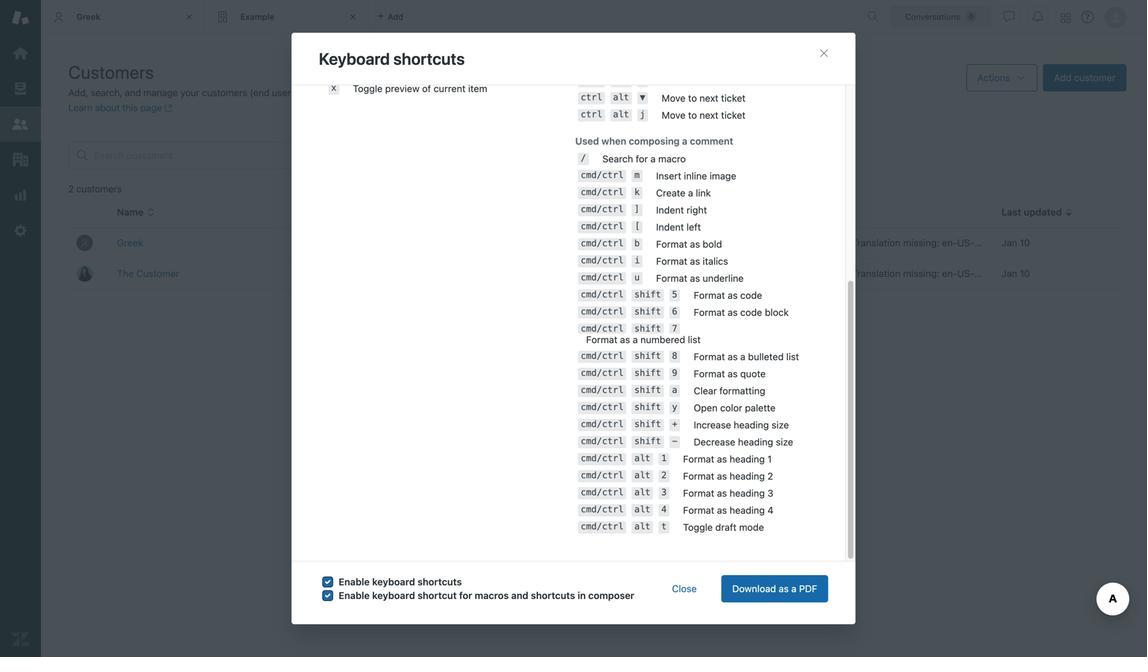 Task type: vqa. For each thing, say whether or not it's contained in the screenshot.


Task type: describe. For each thing, give the bounding box(es) containing it.
indent left
[[656, 222, 701, 233]]

and inside customers add, search, and manage your customers (end users) all in one place.
[[125, 87, 141, 98]]

2 1 from the left
[[768, 454, 772, 465]]

link
[[696, 187, 711, 199]]

in for enable
[[578, 590, 586, 602]]

ticket for j
[[721, 110, 746, 121]]

open color palette
[[694, 403, 776, 414]]

insert inline image
[[656, 170, 736, 182]]

format for format as heading 2
[[683, 471, 714, 482]]

as for format as heading 3
[[717, 488, 727, 499]]

heading for 1
[[730, 454, 765, 465]]

download as a pdf button
[[721, 576, 828, 603]]

tab
[[724, 75, 738, 87]]

close image inside the example tab
[[346, 10, 360, 24]]

page
[[140, 102, 162, 113]]

[
[[634, 221, 640, 231]]

views image
[[12, 80, 29, 98]]

ctrl for w
[[581, 75, 602, 85]]

learn about this page link
[[68, 102, 173, 113]]

format for format as bold
[[656, 239, 687, 250]]

2 vertical spatial shortcuts
[[531, 590, 575, 602]]

shift for format as a bulleted list
[[634, 351, 661, 361]]

translation for greek
[[852, 237, 901, 249]]

as for format as a bulleted list
[[728, 351, 738, 363]]

insert
[[656, 170, 681, 182]]

heading down increase heading size
[[738, 437, 773, 448]]

7 format as a numbered list
[[586, 324, 701, 346]]

move to next ticket for j
[[662, 110, 746, 121]]

jan 10 for the customer
[[1002, 268, 1030, 279]]

place.
[[342, 87, 368, 98]]

format as code block
[[694, 307, 789, 318]]

3 shift from the top
[[634, 324, 661, 334]]

name button
[[117, 206, 155, 219]]

clear formatting
[[694, 385, 765, 397]]

k
[[634, 187, 640, 197]]

(gmt-08:00) translation missing: en-us-x-1.txt.timezone.america_los_angeles for greek
[[791, 237, 1141, 249]]

5
[[672, 290, 677, 300]]

customers inside customers add, search, and manage your customers (end users) all in one place.
[[202, 87, 247, 98]]

cmd/ctrl for format as bold
[[581, 238, 623, 249]]

close current tab
[[662, 75, 738, 87]]

quote
[[740, 368, 766, 380]]

a up y
[[672, 385, 677, 395]]

Search customers field
[[94, 150, 367, 162]]

macros
[[475, 590, 509, 602]]

ctrl for ▼
[[581, 92, 602, 102]]

1.txt.timezone.america_los_angeles for greek
[[984, 237, 1141, 249]]

cmd/ctrl for 1
[[581, 453, 623, 464]]

cmd/ctrl for insert inline image
[[581, 170, 623, 180]]

used when composing a comment
[[575, 136, 733, 147]]

shift for clear formatting
[[634, 385, 661, 395]]

10 for the customer
[[1020, 268, 1030, 279]]

zendesk image
[[12, 631, 29, 649]]

08:00) for the customer
[[819, 268, 850, 279]]

indent for indent right
[[656, 205, 684, 216]]

example
[[240, 12, 274, 21]]

08:00) for greek
[[819, 237, 850, 249]]

customer
[[136, 268, 179, 279]]

numbered
[[641, 334, 685, 346]]

bold
[[703, 239, 722, 250]]

learn
[[68, 102, 93, 113]]

add customer button
[[1043, 64, 1127, 91]]

last updated
[[1002, 207, 1062, 218]]

open
[[694, 403, 718, 414]]

6
[[672, 307, 677, 317]]

customers add, search, and manage your customers (end users) all in one place.
[[68, 62, 368, 98]]

a left link
[[688, 187, 693, 199]]

cmd/ctrl for create a link
[[581, 187, 623, 197]]

the customer
[[117, 268, 179, 279]]

in for customers
[[313, 87, 321, 98]]

x- for the customer
[[975, 268, 984, 279]]

get help image
[[1082, 11, 1094, 23]]

create
[[656, 187, 685, 199]]

(gmt-08:00) translation missing: en-us-x-1.txt.timezone.america_los_angeles for the customer
[[791, 268, 1141, 279]]

1 horizontal spatial current
[[689, 75, 721, 87]]

enable keyboard shortcuts enable keyboard shortcut for macros and shortcuts in composer
[[339, 577, 634, 602]]

your
[[180, 87, 199, 98]]

create a link
[[656, 187, 711, 199]]

search
[[602, 153, 633, 165]]

to for j
[[688, 110, 697, 121]]

(opens in a new tab) image
[[162, 104, 173, 112]]

add customer
[[1054, 72, 1116, 83]]

decrease heading size
[[694, 437, 793, 448]]

as for download as a pdf
[[779, 583, 789, 595]]

missing: for the customer
[[903, 268, 940, 279]]

2 4 from the left
[[768, 505, 774, 516]]

learn about this page
[[68, 102, 162, 113]]

about
[[95, 102, 120, 113]]

alt for j
[[613, 109, 629, 119]]

format for format as heading 1
[[683, 454, 714, 465]]

alt for ▼
[[613, 92, 629, 102]]

1 3 from the left
[[661, 488, 667, 498]]

1.txt.timezone.america_los_angeles for the customer
[[984, 268, 1141, 279]]

pdf
[[799, 583, 817, 595]]

10 for greek
[[1020, 237, 1030, 249]]

format as code
[[694, 290, 762, 301]]

0 horizontal spatial customers
[[76, 183, 122, 195]]

format as bold
[[656, 239, 722, 250]]

image
[[710, 170, 736, 182]]

keyboard shortcuts
[[319, 49, 465, 68]]

close for close
[[672, 583, 697, 595]]

for inside enable keyboard shortcuts enable keyboard shortcut for macros and shortcuts in composer
[[459, 590, 472, 602]]

u
[[634, 272, 640, 283]]

a up macro
[[682, 136, 688, 147]]

last updated button
[[1002, 206, 1073, 219]]

clear
[[694, 385, 717, 397]]

conversations button
[[890, 6, 991, 28]]

0 horizontal spatial current
[[434, 83, 466, 94]]

format for format as heading 4
[[683, 505, 714, 516]]

x- for greek
[[975, 237, 984, 249]]

preview
[[385, 83, 420, 94]]

add
[[1054, 72, 1072, 83]]

alt for 1
[[634, 453, 650, 464]]

en- for greek
[[942, 237, 957, 249]]

customers
[[68, 62, 154, 83]]

format as underline
[[656, 273, 744, 284]]

close image
[[182, 10, 196, 24]]

jan 10 for greek
[[1002, 237, 1030, 249]]

2 3 from the left
[[768, 488, 773, 499]]

example tab
[[205, 0, 369, 34]]

tabs tab list
[[41, 0, 862, 34]]

1 4 from the left
[[661, 505, 667, 515]]

format inside the 7 format as a numbered list
[[586, 334, 618, 346]]

format for format as heading 3
[[683, 488, 714, 499]]

a inside button
[[791, 583, 797, 595]]

9
[[672, 368, 677, 378]]

increase heading size
[[694, 420, 789, 431]]

inline
[[684, 170, 707, 182]]

toggle preview of current item
[[353, 83, 487, 94]]

as inside the 7 format as a numbered list
[[620, 334, 630, 346]]

alt for w
[[613, 75, 629, 85]]

a up quote
[[740, 351, 746, 363]]

cmd/ctrl for 4
[[581, 505, 623, 515]]

cmd/ctrl for 2
[[581, 470, 623, 481]]

move for ▼
[[662, 93, 686, 104]]

format as a bulleted list
[[694, 351, 799, 363]]

composing
[[629, 136, 680, 147]]

of
[[422, 83, 431, 94]]

conversations
[[905, 12, 960, 22]]

cmd/ctrl for 8
[[581, 351, 623, 361]]

format for format as code
[[694, 290, 725, 301]]

format as quote
[[694, 368, 766, 380]]

download as a pdf
[[732, 583, 817, 595]]

m
[[634, 170, 640, 180]]

cmd/ctrl for format as underline
[[581, 272, 623, 283]]

8
[[672, 351, 677, 361]]

10 cmd/ctrl from the top
[[581, 324, 623, 334]]

cmd/ctrl for a
[[581, 385, 623, 395]]

manage
[[143, 87, 178, 98]]

one
[[323, 87, 339, 98]]

cmd/ctrl for +
[[581, 419, 623, 429]]

search,
[[91, 87, 122, 98]]



Task type: locate. For each thing, give the bounding box(es) containing it.
shift left the 9
[[634, 368, 661, 378]]

0 vertical spatial and
[[125, 87, 141, 98]]

3 cmd/ctrl from the top
[[581, 204, 623, 214]]

4 cmd/ctrl from the top
[[581, 221, 623, 231]]

move
[[662, 93, 686, 104], [662, 110, 686, 121]]

1 en- from the top
[[942, 237, 957, 249]]

1 (gmt-08:00) translation missing: en-us-x-1.txt.timezone.america_los_angeles from the top
[[791, 237, 1141, 249]]

1 jan from the top
[[1002, 237, 1017, 249]]

0 horizontal spatial toggle
[[353, 83, 383, 94]]

ctrl for j
[[581, 109, 602, 119]]

1 horizontal spatial and
[[511, 590, 528, 602]]

size for decrease heading size
[[776, 437, 793, 448]]

used
[[575, 136, 599, 147]]

to for ▼
[[688, 93, 697, 104]]

greek
[[76, 12, 100, 21], [117, 237, 143, 249]]

1 horizontal spatial for
[[636, 153, 648, 165]]

14 cmd/ctrl from the top
[[581, 402, 623, 412]]

0 vertical spatial ctrl
[[581, 75, 602, 85]]

2 1.txt.timezone.america_los_angeles from the top
[[984, 268, 1141, 279]]

b
[[634, 238, 640, 249]]

format down "indent left"
[[656, 239, 687, 250]]

1 vertical spatial customers
[[76, 183, 122, 195]]

shortcuts left composer
[[531, 590, 575, 602]]

0 horizontal spatial and
[[125, 87, 141, 98]]

1 move from the top
[[662, 93, 686, 104]]

2 to from the top
[[688, 110, 697, 121]]

a
[[682, 136, 688, 147], [651, 153, 656, 165], [688, 187, 693, 199], [633, 334, 638, 346], [740, 351, 746, 363], [672, 385, 677, 395], [791, 583, 797, 595]]

0 vertical spatial jan 10
[[1002, 237, 1030, 249]]

1 vertical spatial move
[[662, 110, 686, 121]]

format as heading 1
[[683, 454, 772, 465]]

1 vertical spatial en-
[[942, 268, 957, 279]]

1 vertical spatial in
[[578, 590, 586, 602]]

alt for 3
[[634, 488, 650, 498]]

zendesk products image
[[1061, 13, 1071, 23]]

heading up format as heading 4
[[730, 488, 765, 499]]

1 ticket from the top
[[721, 93, 746, 104]]

draft
[[715, 522, 737, 533]]

current left 'tab'
[[689, 75, 721, 87]]

1 horizontal spatial list
[[786, 351, 799, 363]]

format as heading 2
[[683, 471, 773, 482]]

en- for the customer
[[942, 268, 957, 279]]

j
[[640, 109, 645, 119]]

0 vertical spatial close
[[662, 75, 687, 87]]

the customer link
[[117, 268, 179, 279]]

21 cmd/ctrl from the top
[[581, 522, 623, 532]]

2 shift from the top
[[634, 307, 661, 317]]

2 down decrease heading size
[[768, 471, 773, 482]]

3 up format as heading 4
[[768, 488, 773, 499]]

format up "clear"
[[694, 368, 725, 380]]

0 vertical spatial x-
[[975, 237, 984, 249]]

2 enable from the top
[[339, 590, 370, 602]]

as up format as heading 2
[[717, 454, 727, 465]]

heading
[[734, 420, 769, 431], [738, 437, 773, 448], [730, 454, 765, 465], [730, 471, 765, 482], [730, 488, 765, 499], [730, 505, 765, 516]]

1 ctrl from the top
[[581, 75, 602, 85]]

cmd/ctrl
[[581, 170, 623, 180], [581, 187, 623, 197], [581, 204, 623, 214], [581, 221, 623, 231], [581, 238, 623, 249], [581, 255, 623, 266], [581, 272, 623, 283], [581, 290, 623, 300], [581, 307, 623, 317], [581, 324, 623, 334], [581, 351, 623, 361], [581, 368, 623, 378], [581, 385, 623, 395], [581, 402, 623, 412], [581, 419, 623, 429], [581, 436, 623, 447], [581, 453, 623, 464], [581, 470, 623, 481], [581, 488, 623, 498], [581, 505, 623, 515], [581, 522, 623, 532]]

as inside button
[[779, 583, 789, 595]]

t
[[661, 522, 667, 532]]

format for format as italics
[[656, 256, 687, 267]]

indent for indent left
[[656, 222, 684, 233]]

shift for increase heading size
[[634, 419, 661, 429]]

last
[[1002, 207, 1021, 218]]

format
[[656, 239, 687, 250], [656, 256, 687, 267], [656, 273, 687, 284], [694, 290, 725, 301], [694, 307, 725, 318], [586, 334, 618, 346], [694, 351, 725, 363], [694, 368, 725, 380], [683, 454, 714, 465], [683, 471, 714, 482], [683, 488, 714, 499], [683, 505, 714, 516]]

1 horizontal spatial toggle
[[683, 522, 713, 533]]

1 1 from the left
[[661, 453, 667, 464]]

item
[[468, 83, 487, 94]]

a left numbered
[[633, 334, 638, 346]]

0 vertical spatial missing:
[[903, 237, 940, 249]]

palette
[[745, 403, 776, 414]]

as up clear formatting
[[728, 368, 738, 380]]

bulleted
[[748, 351, 784, 363]]

ticket for ▼
[[721, 93, 746, 104]]

1 us- from the top
[[957, 237, 975, 249]]

0 vertical spatial 10
[[1020, 237, 1030, 249]]

users)
[[272, 87, 299, 98]]

2 (gmt- from the top
[[791, 268, 819, 279]]

2 ctrl from the top
[[581, 92, 602, 102]]

as for format as underline
[[690, 273, 700, 284]]

5 cmd/ctrl from the top
[[581, 238, 623, 249]]

1 vertical spatial us-
[[957, 268, 975, 279]]

1 horizontal spatial 3
[[768, 488, 773, 499]]

move to next ticket for ▼
[[662, 93, 746, 104]]

15 cmd/ctrl from the top
[[581, 419, 623, 429]]

in
[[313, 87, 321, 98], [578, 590, 586, 602]]

translation for the customer
[[852, 268, 901, 279]]

heading for 4
[[730, 505, 765, 516]]

toggle for toggle preview of current item
[[353, 83, 383, 94]]

1 vertical spatial and
[[511, 590, 528, 602]]

2 customers
[[68, 183, 122, 195]]

format as heading 3
[[683, 488, 773, 499]]

2 code from the top
[[740, 307, 762, 318]]

1 vertical spatial for
[[459, 590, 472, 602]]

2 keyboard from the top
[[372, 590, 415, 602]]

0 vertical spatial move to next ticket
[[662, 93, 746, 104]]

color
[[720, 403, 742, 414]]

5 shift from the top
[[634, 368, 661, 378]]

for left macros
[[459, 590, 472, 602]]

0 horizontal spatial close image
[[346, 10, 360, 24]]

0 vertical spatial us-
[[957, 237, 975, 249]]

17 cmd/ctrl from the top
[[581, 453, 623, 464]]

11 cmd/ctrl from the top
[[581, 351, 623, 361]]

(gmt- for greek
[[791, 237, 819, 249]]

shortcut
[[418, 590, 457, 602]]

toggle left draft in the right of the page
[[683, 522, 713, 533]]

cmd/ctrl for 3
[[581, 488, 623, 498]]

move to next ticket down close current tab
[[662, 93, 746, 104]]

0 vertical spatial for
[[636, 153, 648, 165]]

as for format as italics
[[690, 256, 700, 267]]

-
[[672, 436, 677, 447]]

to down close current tab
[[688, 93, 697, 104]]

1 vertical spatial 08:00)
[[819, 268, 850, 279]]

20 cmd/ctrl from the top
[[581, 505, 623, 515]]

toggle down keyboard
[[353, 83, 383, 94]]

in left composer
[[578, 590, 586, 602]]

toggle
[[353, 83, 383, 94], [683, 522, 713, 533]]

cmd/ctrl for y
[[581, 402, 623, 412]]

customers right your
[[202, 87, 247, 98]]

0 vertical spatial (gmt-
[[791, 237, 819, 249]]

3 ctrl from the top
[[581, 109, 602, 119]]

0 horizontal spatial for
[[459, 590, 472, 602]]

0 horizontal spatial 3
[[661, 488, 667, 498]]

1 horizontal spatial 2
[[661, 470, 667, 481]]

7 cmd/ctrl from the top
[[581, 272, 623, 283]]

2 (gmt-08:00) translation missing: en-us-x-1.txt.timezone.america_los_angeles from the top
[[791, 268, 1141, 279]]

16 cmd/ctrl from the top
[[581, 436, 623, 447]]

0 vertical spatial 08:00)
[[819, 237, 850, 249]]

italics
[[703, 256, 728, 267]]

format down format as heading 2
[[683, 488, 714, 499]]

2
[[68, 183, 74, 195], [661, 470, 667, 481], [768, 471, 773, 482]]

12 cmd/ctrl from the top
[[581, 368, 623, 378]]

close
[[662, 75, 687, 87], [672, 583, 697, 595]]

cmd/ctrl for indent left
[[581, 221, 623, 231]]

as up the "format as underline"
[[690, 256, 700, 267]]

2 ticket from the top
[[721, 110, 746, 121]]

cmd/ctrl for 5
[[581, 290, 623, 300]]

18 cmd/ctrl from the top
[[581, 470, 623, 481]]

1 vertical spatial close image
[[819, 48, 830, 59]]

as for format as quote
[[728, 368, 738, 380]]

customer
[[1074, 72, 1116, 83]]

block
[[765, 307, 789, 318]]

0 vertical spatial en-
[[942, 237, 957, 249]]

1 vertical spatial enable
[[339, 590, 370, 602]]

updated
[[1024, 207, 1062, 218]]

reporting image
[[12, 186, 29, 204]]

shift for format as code block
[[634, 307, 661, 317]]

en-
[[942, 237, 957, 249], [942, 268, 957, 279]]

1 keyboard from the top
[[372, 577, 415, 588]]

code for format as code
[[740, 290, 762, 301]]

0 vertical spatial greek
[[76, 12, 100, 21]]

0 vertical spatial (gmt-08:00) translation missing: en-us-x-1.txt.timezone.america_los_angeles
[[791, 237, 1141, 249]]

add,
[[68, 87, 88, 98]]

0 vertical spatial keyboard
[[372, 577, 415, 588]]

format down decrease
[[683, 454, 714, 465]]

13 cmd/ctrl from the top
[[581, 385, 623, 395]]

shift down u
[[634, 290, 661, 300]]

heading down decrease heading size
[[730, 454, 765, 465]]

0 vertical spatial list
[[688, 334, 701, 346]]

1 vertical spatial translation
[[852, 268, 901, 279]]

greek up customers
[[76, 12, 100, 21]]

format up format as quote
[[694, 351, 725, 363]]

a inside the 7 format as a numbered list
[[633, 334, 638, 346]]

search for a macro
[[602, 153, 686, 165]]

move for j
[[662, 110, 686, 121]]

macro
[[658, 153, 686, 165]]

and right macros
[[511, 590, 528, 602]]

3 up t
[[661, 488, 667, 498]]

alt for 2
[[634, 470, 650, 481]]

format as italics
[[656, 256, 728, 267]]

1 08:00) from the top
[[819, 237, 850, 249]]

shift left +
[[634, 419, 661, 429]]

1 vertical spatial ticket
[[721, 110, 746, 121]]

a down composing
[[651, 153, 656, 165]]

2 us- from the top
[[957, 268, 975, 279]]

in right all
[[313, 87, 321, 98]]

w
[[640, 75, 645, 85]]

shift for format as code
[[634, 290, 661, 300]]

jan for greek
[[1002, 237, 1017, 249]]

ctrl
[[581, 75, 602, 85], [581, 92, 602, 102], [581, 109, 602, 119]]

1 vertical spatial 1.txt.timezone.america_los_angeles
[[984, 268, 1141, 279]]

size for increase heading size
[[772, 420, 789, 431]]

and
[[125, 87, 141, 98], [511, 590, 528, 602]]

as up format as code block
[[728, 290, 738, 301]]

move to next ticket up comment
[[662, 110, 746, 121]]

missing: for greek
[[903, 237, 940, 249]]

1 vertical spatial close
[[672, 583, 697, 595]]

alt for 4
[[634, 505, 650, 515]]

for
[[636, 153, 648, 165], [459, 590, 472, 602]]

next down close current tab
[[700, 93, 719, 104]]

1 indent from the top
[[656, 205, 684, 216]]

as for format as code
[[728, 290, 738, 301]]

shift
[[634, 290, 661, 300], [634, 307, 661, 317], [634, 324, 661, 334], [634, 351, 661, 361], [634, 368, 661, 378], [634, 385, 661, 395], [634, 402, 661, 412], [634, 419, 661, 429], [634, 436, 661, 447]]

1 move to next ticket from the top
[[662, 93, 746, 104]]

format for format as a bulleted list
[[694, 351, 725, 363]]

list
[[688, 334, 701, 346], [786, 351, 799, 363]]

2 up t
[[661, 470, 667, 481]]

format for format as underline
[[656, 273, 687, 284]]

for up m
[[636, 153, 648, 165]]

as for format as bold
[[690, 239, 700, 250]]

9 cmd/ctrl from the top
[[581, 307, 623, 317]]

1 10 from the top
[[1020, 237, 1030, 249]]

1 vertical spatial keyboard
[[372, 590, 415, 602]]

ticket down 'tab'
[[721, 93, 746, 104]]

format for format as quote
[[694, 368, 725, 380]]

jan for the customer
[[1002, 268, 1017, 279]]

close inside button
[[672, 583, 697, 595]]

next for j
[[700, 110, 719, 121]]

]
[[634, 204, 640, 214]]

2 for 2 customers
[[68, 183, 74, 195]]

1 to from the top
[[688, 93, 697, 104]]

1 vertical spatial size
[[776, 437, 793, 448]]

7
[[672, 324, 677, 334]]

format up 5
[[656, 273, 687, 284]]

2 en- from the top
[[942, 268, 957, 279]]

current right 'of'
[[434, 83, 466, 94]]

2 jan 10 from the top
[[1002, 268, 1030, 279]]

(gmt-
[[791, 237, 819, 249], [791, 268, 819, 279]]

0 vertical spatial jan
[[1002, 237, 1017, 249]]

4 shift from the top
[[634, 351, 661, 361]]

shift up the 7 format as a numbered list
[[634, 307, 661, 317]]

1 vertical spatial ctrl
[[581, 92, 602, 102]]

missing:
[[903, 237, 940, 249], [903, 268, 940, 279]]

1 horizontal spatial close image
[[819, 48, 830, 59]]

1 vertical spatial code
[[740, 307, 762, 318]]

move right 'j'
[[662, 110, 686, 121]]

4 up t
[[661, 505, 667, 515]]

1 vertical spatial greek
[[117, 237, 143, 249]]

1 shift from the top
[[634, 290, 661, 300]]

alt for t
[[634, 522, 650, 532]]

cmd/ctrl for 6
[[581, 307, 623, 317]]

1 next from the top
[[700, 93, 719, 104]]

0 vertical spatial ticket
[[721, 93, 746, 104]]

cmd/ctrl for -
[[581, 436, 623, 447]]

heading up decrease heading size
[[734, 420, 769, 431]]

0 vertical spatial 1.txt.timezone.america_los_angeles
[[984, 237, 1141, 249]]

shift up numbered
[[634, 324, 661, 334]]

cmd/ctrl for indent right
[[581, 204, 623, 214]]

(gmt-08:00) translation missing: en-us-x-1.txt.timezone.america_los_angeles
[[791, 237, 1141, 249], [791, 268, 1141, 279]]

0 vertical spatial indent
[[656, 205, 684, 216]]

code up format as code block
[[740, 290, 762, 301]]

2 vertical spatial ctrl
[[581, 109, 602, 119]]

to up comment
[[688, 110, 697, 121]]

us-
[[957, 237, 975, 249], [957, 268, 975, 279]]

0 vertical spatial customers
[[202, 87, 247, 98]]

1 missing: from the top
[[903, 237, 940, 249]]

shortcuts up 'of'
[[393, 49, 465, 68]]

8 shift from the top
[[634, 419, 661, 429]]

0 vertical spatial in
[[313, 87, 321, 98]]

19 cmd/ctrl from the top
[[581, 488, 623, 498]]

1 vertical spatial 10
[[1020, 268, 1030, 279]]

close for close current tab
[[662, 75, 687, 87]]

heading up mode
[[730, 505, 765, 516]]

9 shift from the top
[[634, 436, 661, 447]]

(end
[[250, 87, 269, 98]]

+
[[672, 419, 677, 429]]

1 horizontal spatial in
[[578, 590, 586, 602]]

0 vertical spatial shortcuts
[[393, 49, 465, 68]]

increase
[[694, 420, 731, 431]]

format down the "format as underline"
[[694, 290, 725, 301]]

formatting
[[720, 385, 765, 397]]

size down increase heading size
[[776, 437, 793, 448]]

list right numbered
[[688, 334, 701, 346]]

code for format as code block
[[740, 307, 762, 318]]

greek tab
[[41, 0, 205, 34]]

shift for format as quote
[[634, 368, 661, 378]]

2 indent from the top
[[656, 222, 684, 233]]

close button
[[661, 576, 708, 603]]

organizations image
[[12, 151, 29, 169]]

1 vertical spatial missing:
[[903, 268, 940, 279]]

1 vertical spatial list
[[786, 351, 799, 363]]

as down format as heading 1
[[717, 471, 727, 482]]

0 vertical spatial next
[[700, 93, 719, 104]]

i
[[634, 255, 640, 266]]

as up "toggle draft mode" at the right
[[717, 505, 727, 516]]

1 x- from the top
[[975, 237, 984, 249]]

2 move from the top
[[662, 110, 686, 121]]

1 vertical spatial jan
[[1002, 268, 1017, 279]]

format down format as code
[[694, 307, 725, 318]]

right
[[687, 205, 707, 216]]

6 shift from the top
[[634, 385, 661, 395]]

0 horizontal spatial 4
[[661, 505, 667, 515]]

0 horizontal spatial in
[[313, 87, 321, 98]]

(gmt- for the customer
[[791, 268, 819, 279]]

0 vertical spatial translation
[[852, 237, 901, 249]]

0 vertical spatial close image
[[346, 10, 360, 24]]

format left numbered
[[586, 334, 618, 346]]

1 1.txt.timezone.america_los_angeles from the top
[[984, 237, 1141, 249]]

x
[[331, 83, 337, 93]]

shift left y
[[634, 402, 661, 412]]

ticket
[[721, 93, 746, 104], [721, 110, 746, 121]]

zendesk support image
[[12, 9, 29, 27]]

1 vertical spatial (gmt-
[[791, 268, 819, 279]]

3
[[661, 488, 667, 498], [768, 488, 773, 499]]

shift left -
[[634, 436, 661, 447]]

list inside the 7 format as a numbered list
[[688, 334, 701, 346]]

as for format as code block
[[728, 307, 738, 318]]

as left numbered
[[620, 334, 630, 346]]

ticket up comment
[[721, 110, 746, 121]]

as down format as code
[[728, 307, 738, 318]]

shift for decrease heading size
[[634, 436, 661, 447]]

customers image
[[12, 115, 29, 133]]

1 cmd/ctrl from the top
[[581, 170, 623, 180]]

current
[[689, 75, 721, 87], [434, 83, 466, 94]]

shift down the 7 format as a numbered list
[[634, 351, 661, 361]]

us- for greek
[[957, 237, 975, 249]]

2 next from the top
[[700, 110, 719, 121]]

greek down the name
[[117, 237, 143, 249]]

code
[[740, 290, 762, 301], [740, 307, 762, 318]]

left
[[687, 222, 701, 233]]

0 horizontal spatial 2
[[68, 183, 74, 195]]

0 horizontal spatial list
[[688, 334, 701, 346]]

1 jan 10 from the top
[[1002, 237, 1030, 249]]

get started image
[[12, 44, 29, 62]]

1.txt.timezone.america_los_angeles
[[984, 237, 1141, 249], [984, 268, 1141, 279]]

0 vertical spatial to
[[688, 93, 697, 104]]

next for ▼
[[700, 93, 719, 104]]

0 vertical spatial toggle
[[353, 83, 383, 94]]

close image inside keyboard shortcuts dialog
[[819, 48, 830, 59]]

1 vertical spatial to
[[688, 110, 697, 121]]

cmd/ctrl for format as italics
[[581, 255, 623, 266]]

1 horizontal spatial greek
[[117, 237, 143, 249]]

cmd/ctrl for 9
[[581, 368, 623, 378]]

this
[[122, 102, 138, 113]]

2 08:00) from the top
[[819, 268, 850, 279]]

underline
[[703, 273, 744, 284]]

2 move to next ticket from the top
[[662, 110, 746, 121]]

admin image
[[12, 222, 29, 240]]

2 cmd/ctrl from the top
[[581, 187, 623, 197]]

0 vertical spatial enable
[[339, 577, 370, 588]]

/
[[581, 153, 586, 163]]

1 translation from the top
[[852, 237, 901, 249]]

1 code from the top
[[740, 290, 762, 301]]

us- for the customer
[[957, 268, 975, 279]]

indent right
[[656, 205, 707, 216]]

shortcuts up shortcut
[[418, 577, 462, 588]]

as left pdf
[[779, 583, 789, 595]]

in inside customers add, search, and manage your customers (end users) all in one place.
[[313, 87, 321, 98]]

0 vertical spatial code
[[740, 290, 762, 301]]

1 vertical spatial (gmt-08:00) translation missing: en-us-x-1.txt.timezone.america_los_angeles
[[791, 268, 1141, 279]]

greek inside tab
[[76, 12, 100, 21]]

main element
[[0, 0, 41, 658]]

6 cmd/ctrl from the top
[[581, 255, 623, 266]]

close image
[[346, 10, 360, 24], [819, 48, 830, 59]]

7 shift from the top
[[634, 402, 661, 412]]

1 vertical spatial jan 10
[[1002, 268, 1030, 279]]

size down the palette
[[772, 420, 789, 431]]

1 vertical spatial indent
[[656, 222, 684, 233]]

as for format as heading 4
[[717, 505, 727, 516]]

1 (gmt- from the top
[[791, 237, 819, 249]]

2 10 from the top
[[1020, 268, 1030, 279]]

8 cmd/ctrl from the top
[[581, 290, 623, 300]]

indent down indent right
[[656, 222, 684, 233]]

1 vertical spatial x-
[[975, 268, 984, 279]]

keyboard shortcuts dialog
[[292, 0, 856, 625]]

as up format as quote
[[728, 351, 738, 363]]

0 vertical spatial size
[[772, 420, 789, 431]]

list right "bulleted"
[[786, 351, 799, 363]]

toggle draft mode
[[683, 522, 764, 533]]

1 vertical spatial shortcuts
[[418, 577, 462, 588]]

customers
[[202, 87, 247, 98], [76, 183, 122, 195]]

heading up format as heading 3
[[730, 471, 765, 482]]

format as heading 4
[[683, 505, 774, 516]]

1 horizontal spatial 4
[[768, 505, 774, 516]]

format up "toggle draft mode" at the right
[[683, 505, 714, 516]]

and up "this"
[[125, 87, 141, 98]]

2 horizontal spatial 2
[[768, 471, 773, 482]]

move right ▼ on the right
[[662, 93, 686, 104]]

format for format as code block
[[694, 307, 725, 318]]

1 horizontal spatial customers
[[202, 87, 247, 98]]

keyboard
[[319, 49, 390, 68]]

and inside enable keyboard shortcuts enable keyboard shortcut for macros and shortcuts in composer
[[511, 590, 528, 602]]

decrease
[[694, 437, 735, 448]]

0 horizontal spatial 1
[[661, 453, 667, 464]]

as for format as heading 2
[[717, 471, 727, 482]]

the
[[117, 268, 134, 279]]

format down format as heading 1
[[683, 471, 714, 482]]

customers up the name
[[76, 183, 122, 195]]

2 translation from the top
[[852, 268, 901, 279]]

code left block
[[740, 307, 762, 318]]

toggle for toggle draft mode
[[683, 522, 713, 533]]

next up comment
[[700, 110, 719, 121]]

1 vertical spatial toggle
[[683, 522, 713, 533]]

2 jan from the top
[[1002, 268, 1017, 279]]

shift for open color palette
[[634, 402, 661, 412]]

shift down numbered
[[634, 385, 661, 395]]

2 for 2
[[661, 470, 667, 481]]

1 vertical spatial next
[[700, 110, 719, 121]]

2 x- from the top
[[975, 268, 984, 279]]

0 vertical spatial move
[[662, 93, 686, 104]]

1 horizontal spatial 1
[[768, 454, 772, 465]]

cmd/ctrl for t
[[581, 522, 623, 532]]

2 right reporting icon
[[68, 183, 74, 195]]

heading for 2
[[730, 471, 765, 482]]

as down format as italics
[[690, 273, 700, 284]]

indent down create
[[656, 205, 684, 216]]

as down format as heading 2
[[717, 488, 727, 499]]

1 vertical spatial move to next ticket
[[662, 110, 746, 121]]

0 horizontal spatial greek
[[76, 12, 100, 21]]

as down left
[[690, 239, 700, 250]]

4
[[661, 505, 667, 515], [768, 505, 774, 516]]

in inside enable keyboard shortcuts enable keyboard shortcut for macros and shortcuts in composer
[[578, 590, 586, 602]]

move to next ticket
[[662, 93, 746, 104], [662, 110, 746, 121]]

1 enable from the top
[[339, 577, 370, 588]]

a left pdf
[[791, 583, 797, 595]]

format down format as bold
[[656, 256, 687, 267]]

4 down format as heading 3
[[768, 505, 774, 516]]

2 missing: from the top
[[903, 268, 940, 279]]



